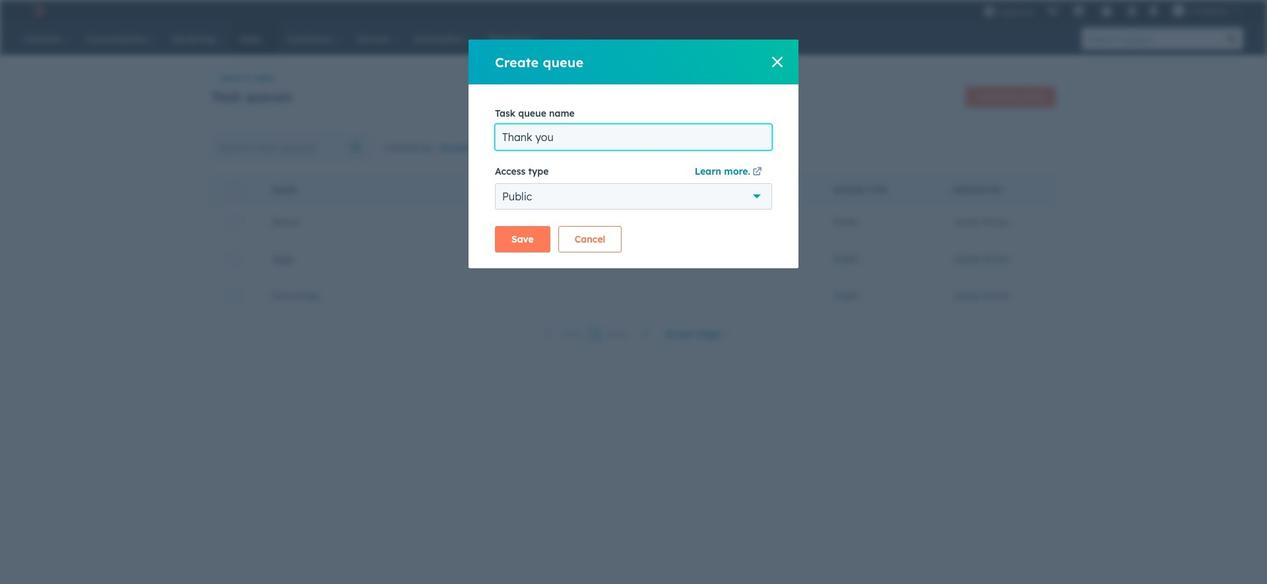Task type: vqa. For each thing, say whether or not it's contained in the screenshot.
text box
yes



Task type: locate. For each thing, give the bounding box(es) containing it.
menu
[[977, 0, 1251, 21]]

2 link opens in a new window image from the top
[[753, 168, 762, 178]]

pagination navigation
[[538, 326, 657, 343]]

link opens in a new window image
[[753, 165, 762, 181], [753, 168, 762, 178]]

Search task queues search field
[[211, 135, 372, 161]]

banner
[[211, 83, 1056, 108]]

Search HubSpot search field
[[1082, 28, 1221, 50]]

None text field
[[495, 124, 772, 150]]



Task type: describe. For each thing, give the bounding box(es) containing it.
marketplaces image
[[1073, 6, 1085, 18]]

1 link opens in a new window image from the top
[[753, 165, 762, 181]]

jacob simon image
[[1173, 5, 1185, 17]]

close image
[[772, 57, 783, 67]]



